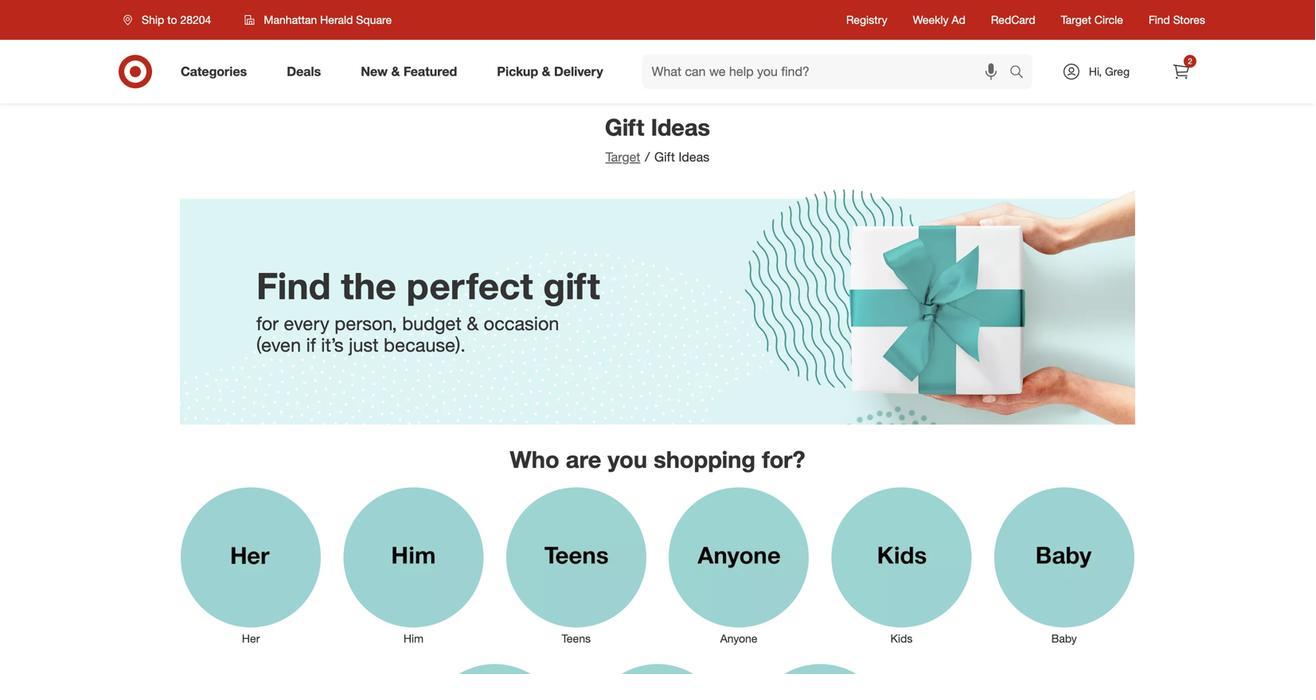 Task type: locate. For each thing, give the bounding box(es) containing it.
1 vertical spatial ideas
[[679, 149, 710, 165]]

if
[[306, 334, 316, 356]]

0 vertical spatial target
[[1061, 13, 1092, 27]]

& right the new
[[391, 64, 400, 79]]

& right pickup
[[542, 64, 551, 79]]

find inside 'link'
[[1149, 13, 1170, 27]]

gift ideas right target link
[[654, 149, 710, 165]]

pickup & delivery link
[[484, 54, 623, 89]]

0 horizontal spatial find
[[256, 264, 331, 308]]

1 horizontal spatial &
[[467, 312, 479, 335]]

new & featured
[[361, 64, 457, 79]]

find up the every at the left top
[[256, 264, 331, 308]]

shopping
[[654, 445, 756, 474]]

her link
[[170, 485, 332, 647]]

you
[[608, 445, 647, 474]]

gift
[[605, 113, 645, 141], [654, 149, 675, 165]]

0 vertical spatial find
[[1149, 13, 1170, 27]]

deals link
[[273, 54, 341, 89]]

0 vertical spatial gift ideas
[[605, 113, 710, 141]]

her
[[242, 632, 260, 646]]

categories
[[181, 64, 247, 79]]

find left stores
[[1149, 13, 1170, 27]]

1 vertical spatial gift
[[654, 149, 675, 165]]

featured
[[404, 64, 457, 79]]

0 horizontal spatial target
[[606, 149, 641, 165]]

circle
[[1095, 13, 1123, 27]]

square
[[356, 13, 392, 27]]

manhattan herald square button
[[234, 6, 402, 34]]

budget
[[402, 312, 462, 335]]

find
[[1149, 13, 1170, 27], [256, 264, 331, 308]]

target
[[1061, 13, 1092, 27], [606, 149, 641, 165]]

find stores
[[1149, 13, 1206, 27]]

1 horizontal spatial find
[[1149, 13, 1170, 27]]

2 horizontal spatial &
[[542, 64, 551, 79]]

find the perfect gift for every person, budget & occasion (even if it's just because).
[[256, 264, 600, 356]]

ship
[[142, 13, 164, 27]]

every
[[284, 312, 329, 335]]

hi,
[[1089, 64, 1102, 78]]

manhattan
[[264, 13, 317, 27]]

person,
[[335, 312, 397, 335]]

target link
[[606, 149, 641, 165]]

stores
[[1173, 13, 1206, 27]]

target for target
[[606, 149, 641, 165]]

2 link
[[1164, 54, 1199, 89]]

gift up target link
[[605, 113, 645, 141]]

2
[[1188, 56, 1193, 66]]

gift ideas up target link
[[605, 113, 710, 141]]

(even
[[256, 334, 301, 356]]

who
[[510, 445, 560, 474]]

find inside find the perfect gift for every person, budget & occasion (even if it's just because).
[[256, 264, 331, 308]]

redcard link
[[991, 12, 1036, 28]]

find stores link
[[1149, 12, 1206, 28]]

delivery
[[554, 64, 603, 79]]

occasion
[[484, 312, 559, 335]]

1 vertical spatial find
[[256, 264, 331, 308]]

& inside find the perfect gift for every person, budget & occasion (even if it's just because).
[[467, 312, 479, 335]]

& down the perfect
[[467, 312, 479, 335]]

because).
[[384, 334, 466, 356]]

target circle link
[[1061, 12, 1123, 28]]

ideas
[[651, 113, 710, 141], [679, 149, 710, 165]]

&
[[391, 64, 400, 79], [542, 64, 551, 79], [467, 312, 479, 335]]

pickup & delivery
[[497, 64, 603, 79]]

gift
[[543, 264, 600, 308]]

0 vertical spatial gift
[[605, 113, 645, 141]]

it's
[[321, 334, 344, 356]]

1 vertical spatial target
[[606, 149, 641, 165]]

teens link
[[495, 485, 658, 647]]

weekly
[[913, 13, 949, 27]]

just
[[349, 334, 379, 356]]

1 horizontal spatial gift
[[654, 149, 675, 165]]

1 horizontal spatial target
[[1061, 13, 1092, 27]]

0 horizontal spatial &
[[391, 64, 400, 79]]

who are you shopping for?
[[510, 445, 805, 474]]

find for the
[[256, 264, 331, 308]]

ad
[[952, 13, 966, 27]]

gift right target link
[[654, 149, 675, 165]]

gift ideas
[[605, 113, 710, 141], [654, 149, 710, 165]]

teens
[[562, 632, 591, 646]]

kids link
[[820, 485, 983, 647]]



Task type: vqa. For each thing, say whether or not it's contained in the screenshot.
Stores
yes



Task type: describe. For each thing, give the bounding box(es) containing it.
registry
[[846, 13, 888, 27]]

anyone
[[720, 632, 758, 646]]

0 horizontal spatial gift
[[605, 113, 645, 141]]

baby
[[1052, 632, 1077, 646]]

manhattan herald square
[[264, 13, 392, 27]]

herald
[[320, 13, 353, 27]]

perfect
[[407, 264, 533, 308]]

ship to 28204 button
[[113, 6, 228, 34]]

& for pickup
[[542, 64, 551, 79]]

target for target circle
[[1061, 13, 1092, 27]]

search
[[1002, 65, 1041, 81]]

& for new
[[391, 64, 400, 79]]

registry link
[[846, 12, 888, 28]]

kids
[[891, 632, 913, 646]]

greg
[[1105, 64, 1130, 78]]

target circle
[[1061, 13, 1123, 27]]

0 vertical spatial ideas
[[651, 113, 710, 141]]

categories link
[[167, 54, 267, 89]]

pickup
[[497, 64, 538, 79]]

are
[[566, 445, 601, 474]]

him link
[[332, 485, 495, 647]]

What can we help you find? suggestions appear below search field
[[642, 54, 1014, 89]]

baby link
[[983, 485, 1146, 647]]

the
[[341, 264, 396, 308]]

28204
[[180, 13, 211, 27]]

redcard
[[991, 13, 1036, 27]]

him
[[404, 632, 424, 646]]

for?
[[762, 445, 805, 474]]

weekly ad
[[913, 13, 966, 27]]

ship to 28204
[[142, 13, 211, 27]]

for
[[256, 312, 279, 335]]

weekly ad link
[[913, 12, 966, 28]]

new
[[361, 64, 388, 79]]

deals
[[287, 64, 321, 79]]

anyone link
[[658, 485, 820, 647]]

1 vertical spatial gift ideas
[[654, 149, 710, 165]]

find for stores
[[1149, 13, 1170, 27]]

search button
[[1002, 54, 1041, 92]]

to
[[167, 13, 177, 27]]

hi, greg
[[1089, 64, 1130, 78]]

new & featured link
[[347, 54, 477, 89]]



